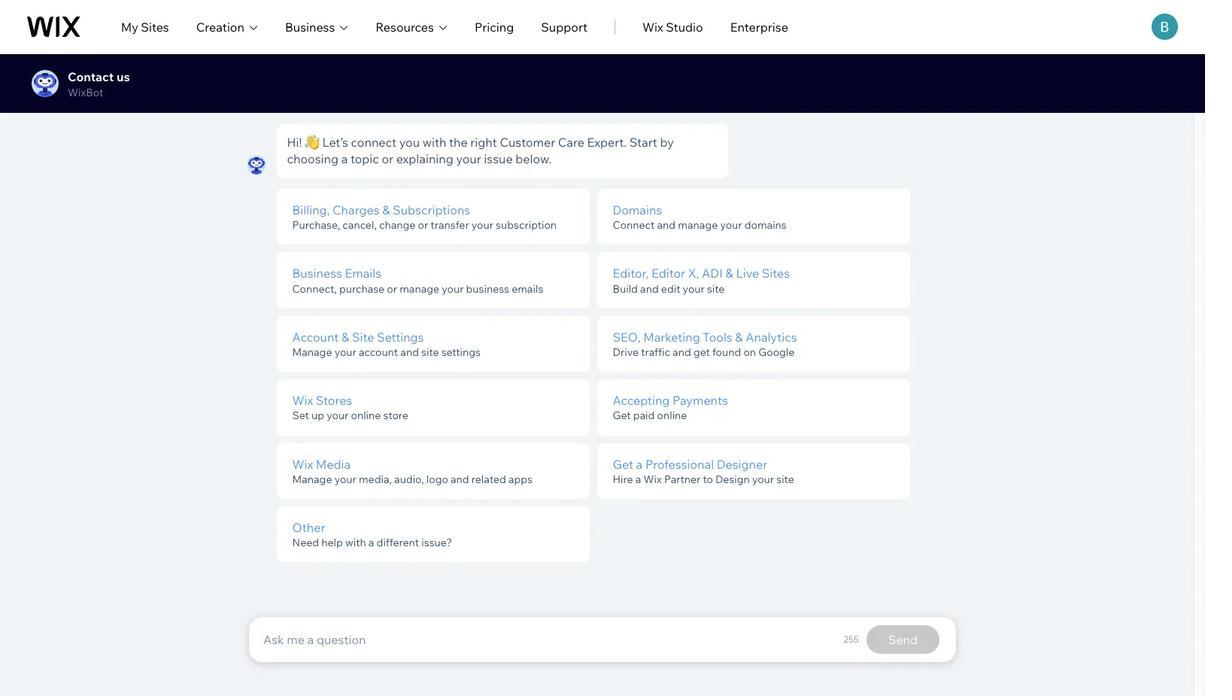 Task type: vqa. For each thing, say whether or not it's contained in the screenshot.
third NOW from the left
no



Task type: locate. For each thing, give the bounding box(es) containing it.
support link
[[541, 18, 588, 36]]

wix
[[643, 19, 664, 34]]

my sites
[[121, 19, 169, 34]]

support
[[541, 19, 588, 34]]

business
[[285, 19, 335, 34]]

resources button
[[376, 18, 448, 36]]

my
[[121, 19, 138, 34]]

enterprise
[[731, 19, 789, 34]]

pricing link
[[475, 18, 514, 36]]

resources
[[376, 19, 434, 34]]

wix studio
[[643, 19, 704, 34]]

enterprise link
[[731, 18, 789, 36]]



Task type: describe. For each thing, give the bounding box(es) containing it.
business button
[[285, 18, 349, 36]]

pricing
[[475, 19, 514, 34]]

studio
[[666, 19, 704, 34]]

profile image image
[[1152, 14, 1179, 40]]

sites
[[141, 19, 169, 34]]

wix studio link
[[643, 18, 704, 36]]

creation button
[[196, 18, 258, 36]]

my sites link
[[121, 18, 169, 36]]

creation
[[196, 19, 245, 34]]



